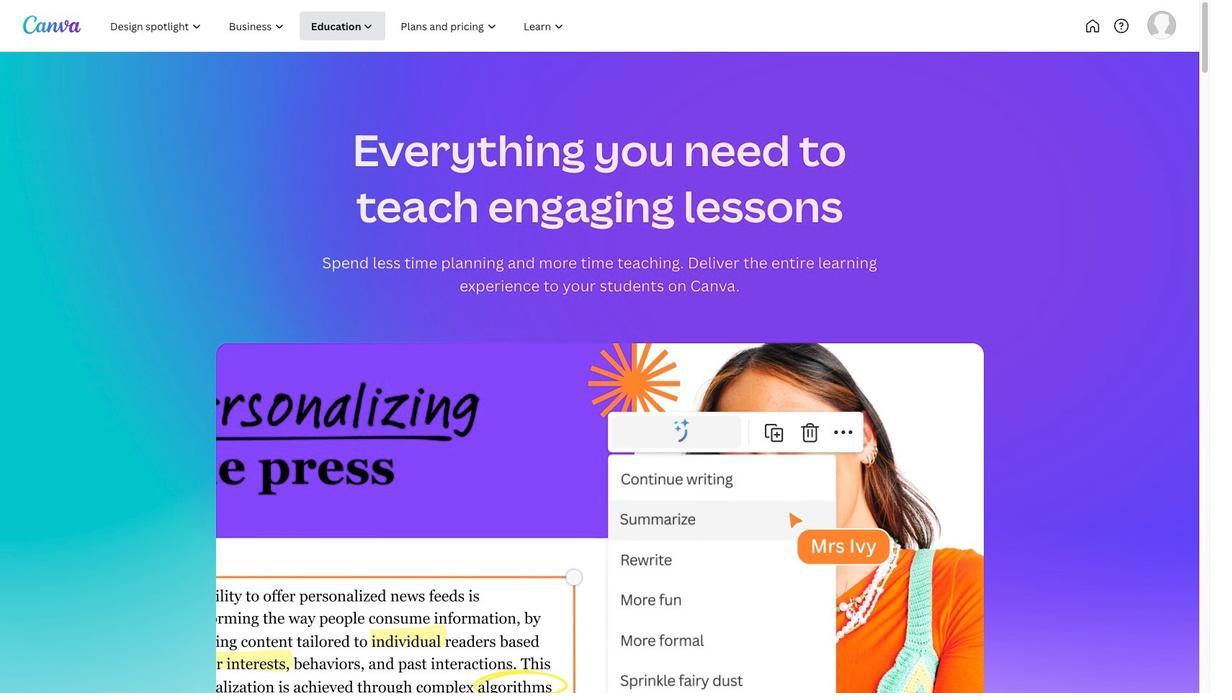 Task type: locate. For each thing, give the bounding box(es) containing it.
top level navigation element
[[98, 12, 625, 40]]



Task type: vqa. For each thing, say whether or not it's contained in the screenshot.
in
no



